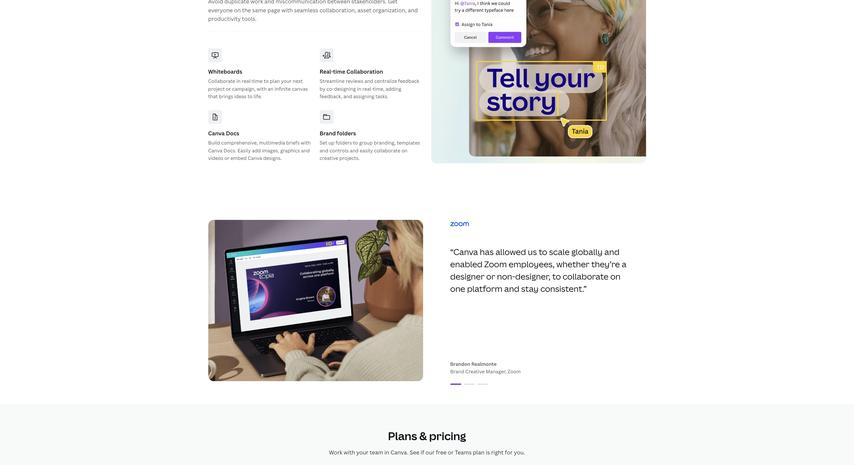 Task type: locate. For each thing, give the bounding box(es) containing it.
get
[[388, 0, 398, 5]]

in down the reviews
[[357, 86, 362, 92]]

that
[[208, 93, 218, 100]]

on down the they're
[[611, 271, 621, 282]]

0 vertical spatial brand
[[320, 130, 336, 137]]

real- inside whiteboards collaborate in real-time to plan your next project or campaign, with an infinite canvas that brings ideas to life.
[[242, 78, 252, 84]]

to inside brand folders set up folders to group branding, templates and controls and easily collaborate on creative projects.
[[353, 140, 358, 146]]

whiteboards
[[208, 68, 242, 75]]

canva docs build comprehensive, multimedia briefs with canva docs. easily add images, graphics and videos or embed canva designs.
[[208, 130, 311, 161]]

with inside whiteboards collaborate in real-time to plan your next project or campaign, with an infinite canvas that brings ideas to life.
[[257, 86, 267, 92]]

collaborate
[[374, 147, 401, 154], [563, 271, 609, 282]]

miscommunication
[[276, 0, 326, 5]]

an
[[268, 86, 274, 92]]

adding
[[386, 86, 402, 92]]

on down templates
[[402, 147, 408, 154]]

avoid
[[208, 0, 223, 5]]

feedback
[[398, 78, 420, 84]]

brand down brandon
[[451, 369, 465, 375]]

life.
[[254, 93, 262, 100]]

time,
[[373, 86, 385, 92]]

1 horizontal spatial time
[[333, 68, 346, 75]]

and down set
[[320, 147, 329, 154]]

"canva has allowed us to scale globally and enabled zoom employees, whether they're a designer or non-designer, to collaborate on one platform and stay consistent."
[[451, 247, 627, 295]]

or right free
[[448, 449, 454, 457]]

0 horizontal spatial in
[[237, 78, 241, 84]]

enabled
[[451, 259, 483, 270]]

0 vertical spatial collaborate
[[374, 147, 401, 154]]

everyone
[[208, 6, 233, 14]]

on down duplicate
[[234, 6, 241, 14]]

1 vertical spatial real-
[[363, 86, 373, 92]]

graphics
[[281, 147, 300, 154]]

brand
[[320, 130, 336, 137], [451, 369, 465, 375]]

whether
[[557, 259, 590, 270]]

with
[[282, 6, 293, 14], [257, 86, 267, 92], [301, 140, 311, 146], [344, 449, 355, 457]]

docs
[[226, 130, 240, 137]]

1 horizontal spatial on
[[402, 147, 408, 154]]

and right organization,
[[408, 6, 418, 14]]

easily
[[238, 147, 251, 154]]

to
[[264, 78, 269, 84], [248, 93, 253, 100], [353, 140, 358, 146], [539, 247, 548, 258], [553, 271, 561, 282]]

zoom inside "canva has allowed us to scale globally and enabled zoom employees, whether they're a designer or non-designer, to collaborate on one platform and stay consistent."
[[485, 259, 507, 270]]

1 vertical spatial time
[[252, 78, 263, 84]]

0 horizontal spatial brand
[[320, 130, 336, 137]]

"canva
[[451, 247, 479, 258]]

1 vertical spatial zoom
[[508, 369, 521, 375]]

brandon realmonte brand creative manager, zoom
[[451, 361, 521, 375]]

2 horizontal spatial in
[[385, 449, 390, 457]]

collaborate down the whether
[[563, 271, 609, 282]]

0 vertical spatial on
[[234, 6, 241, 14]]

your
[[281, 78, 292, 84], [357, 449, 369, 457]]

or up platform
[[487, 271, 496, 282]]

zoom right manager,
[[508, 369, 521, 375]]

collaboration,
[[320, 6, 357, 14]]

and down designing
[[344, 93, 352, 100]]

zoom down has
[[485, 259, 507, 270]]

collaborate down branding,
[[374, 147, 401, 154]]

globally
[[572, 247, 603, 258]]

ideas
[[235, 93, 247, 100]]

build
[[208, 140, 220, 146]]

manager,
[[486, 369, 507, 375]]

to up consistent."
[[553, 271, 561, 282]]

0 horizontal spatial on
[[234, 6, 241, 14]]

to left group
[[353, 140, 358, 146]]

has
[[480, 247, 494, 258]]

and
[[265, 0, 275, 5], [408, 6, 418, 14], [365, 78, 374, 84], [344, 93, 352, 100], [301, 147, 310, 154], [320, 147, 329, 154], [350, 147, 359, 154], [605, 247, 620, 258], [505, 283, 520, 295]]

creative
[[466, 369, 485, 375]]

in inside whiteboards collaborate in real-time to plan your next project or campaign, with an infinite canvas that brings ideas to life.
[[237, 78, 241, 84]]

0 vertical spatial real-
[[242, 78, 252, 84]]

with up "life."
[[257, 86, 267, 92]]

stakeholders.
[[352, 0, 387, 5]]

the
[[242, 6, 251, 14]]

1 vertical spatial your
[[357, 449, 369, 457]]

folders
[[337, 130, 356, 137], [336, 140, 352, 146]]

canva up build on the left
[[208, 130, 225, 137]]

between
[[328, 0, 350, 5]]

0 horizontal spatial your
[[281, 78, 292, 84]]

0 vertical spatial zoom
[[485, 259, 507, 270]]

1 horizontal spatial brand
[[451, 369, 465, 375]]

with inside canva docs build comprehensive, multimedia briefs with canva docs. easily add images, graphics and videos or embed canva designs.
[[301, 140, 311, 146]]

real- up the assigning
[[363, 86, 373, 92]]

time up streamline
[[333, 68, 346, 75]]

work
[[329, 449, 343, 457]]

in right 'team'
[[385, 449, 390, 457]]

0 vertical spatial plan
[[270, 78, 280, 84]]

feedback,
[[320, 93, 343, 100]]

1 horizontal spatial zoom
[[508, 369, 521, 375]]

and right graphics
[[301, 147, 310, 154]]

one
[[451, 283, 466, 295]]

and down non-
[[505, 283, 520, 295]]

canva down add
[[248, 155, 262, 161]]

in up the campaign,
[[237, 78, 241, 84]]

1 horizontal spatial collaborate
[[563, 271, 609, 282]]

1 vertical spatial in
[[357, 86, 362, 92]]

0 horizontal spatial collaborate
[[374, 147, 401, 154]]

collaborate
[[208, 78, 235, 84]]

0 horizontal spatial time
[[252, 78, 263, 84]]

plan left is
[[473, 449, 485, 457]]

see
[[410, 449, 420, 457]]

2 vertical spatial in
[[385, 449, 390, 457]]

brand up up
[[320, 130, 336, 137]]

your left 'team'
[[357, 449, 369, 457]]

canva up videos
[[208, 147, 223, 154]]

1 horizontal spatial in
[[357, 86, 362, 92]]

2 vertical spatial on
[[611, 271, 621, 282]]

time inside "real-time collaboration streamline reviews and centralize feedback by co-designing in real-time, adding feedback, and assigning tasks."
[[333, 68, 346, 75]]

2 vertical spatial canva
[[248, 155, 262, 161]]

with right briefs
[[301, 140, 311, 146]]

on inside brand folders set up folders to group branding, templates and controls and easily collaborate on creative projects.
[[402, 147, 408, 154]]

group
[[360, 140, 373, 146]]

0 horizontal spatial zoom
[[485, 259, 507, 270]]

collaborate inside "canva has allowed us to scale globally and enabled zoom employees, whether they're a designer or non-designer, to collaborate on one platform and stay consistent."
[[563, 271, 609, 282]]

employees,
[[509, 259, 555, 270]]

1 horizontal spatial real-
[[363, 86, 373, 92]]

1 vertical spatial collaborate
[[563, 271, 609, 282]]

time inside whiteboards collaborate in real-time to plan your next project or campaign, with an infinite canvas that brings ideas to life.
[[252, 78, 263, 84]]

on
[[234, 6, 241, 14], [402, 147, 408, 154], [611, 271, 621, 282]]

assigning
[[354, 93, 375, 100]]

0 vertical spatial in
[[237, 78, 241, 84]]

campaign,
[[232, 86, 256, 92]]

up
[[329, 140, 335, 146]]

or up brings
[[226, 86, 231, 92]]

to up an
[[264, 78, 269, 84]]

1 vertical spatial on
[[402, 147, 408, 154]]

a
[[622, 259, 627, 270]]

by
[[320, 86, 326, 92]]

2 horizontal spatial on
[[611, 271, 621, 282]]

1 vertical spatial plan
[[473, 449, 485, 457]]

time up "life."
[[252, 78, 263, 84]]

plan up an
[[270, 78, 280, 84]]

1 vertical spatial brand
[[451, 369, 465, 375]]

canva
[[208, 130, 225, 137], [208, 147, 223, 154], [248, 155, 262, 161]]

time
[[333, 68, 346, 75], [252, 78, 263, 84]]

0 vertical spatial your
[[281, 78, 292, 84]]

consistent."
[[541, 283, 587, 295]]

zoom inside brandon realmonte brand creative manager, zoom
[[508, 369, 521, 375]]

or down docs.
[[225, 155, 230, 161]]

0 horizontal spatial real-
[[242, 78, 252, 84]]

designer
[[451, 271, 485, 282]]

scale
[[550, 247, 570, 258]]

in
[[237, 78, 241, 84], [357, 86, 362, 92], [385, 449, 390, 457]]

platform
[[468, 283, 503, 295]]

with right page on the top left of the page
[[282, 6, 293, 14]]

0 horizontal spatial plan
[[270, 78, 280, 84]]

and down collaboration
[[365, 78, 374, 84]]

your up infinite
[[281, 78, 292, 84]]

and up 'projects.'
[[350, 147, 359, 154]]

in inside "real-time collaboration streamline reviews and centralize feedback by co-designing in real-time, adding feedback, and assigning tasks."
[[357, 86, 362, 92]]

select a quotation tab list
[[432, 381, 647, 389]]

0 vertical spatial time
[[333, 68, 346, 75]]

videos
[[208, 155, 224, 161]]

real- up the campaign,
[[242, 78, 252, 84]]

brand inside brand folders set up folders to group branding, templates and controls and easily collaborate on creative projects.
[[320, 130, 336, 137]]

avoid duplicate work and miscommunication between stakeholders. get everyone on the same page with seamless collaboration, asset organization, and productivity tools.
[[208, 0, 418, 23]]



Task type: vqa. For each thing, say whether or not it's contained in the screenshot.


Task type: describe. For each thing, give the bounding box(es) containing it.
plan inside whiteboards collaborate in real-time to plan your next project or campaign, with an infinite canvas that brings ideas to life.
[[270, 78, 280, 84]]

plans
[[388, 429, 417, 444]]

tools.
[[242, 15, 257, 23]]

if
[[421, 449, 425, 457]]

stay
[[522, 283, 539, 295]]

infinite
[[275, 86, 291, 92]]

same
[[252, 6, 266, 14]]

on inside the avoid duplicate work and miscommunication between stakeholders. get everyone on the same page with seamless collaboration, asset organization, and productivity tools.
[[234, 6, 241, 14]]

&
[[420, 429, 427, 444]]

tasks.
[[376, 93, 389, 100]]

brandon
[[451, 361, 471, 368]]

canvas
[[292, 86, 308, 92]]

is
[[486, 449, 490, 457]]

page
[[268, 6, 280, 14]]

to right us
[[539, 247, 548, 258]]

non-
[[498, 271, 516, 282]]

us
[[528, 247, 537, 258]]

1 horizontal spatial plan
[[473, 449, 485, 457]]

whiteboards collaborate in real-time to plan your next project or campaign, with an infinite canvas that brings ideas to life.
[[208, 68, 308, 100]]

or inside "canva has allowed us to scale globally and enabled zoom employees, whether they're a designer or non-designer, to collaborate on one platform and stay consistent."
[[487, 271, 496, 282]]

designer,
[[516, 271, 551, 282]]

work
[[251, 0, 263, 5]]

centralize
[[375, 78, 397, 84]]

projects.
[[340, 155, 360, 161]]

add
[[252, 147, 261, 154]]

multimedia
[[259, 140, 285, 146]]

and up the they're
[[605, 247, 620, 258]]

branding,
[[374, 140, 396, 146]]

productivity
[[208, 15, 241, 23]]

set
[[320, 140, 328, 146]]

canva.
[[391, 449, 409, 457]]

they're
[[592, 259, 621, 270]]

for
[[505, 449, 513, 457]]

comprehensive,
[[221, 140, 258, 146]]

controls
[[330, 147, 349, 154]]

brand folders set up folders to group branding, templates and controls and easily collaborate on creative projects.
[[320, 130, 420, 161]]

embed
[[231, 155, 247, 161]]

reviews
[[346, 78, 364, 84]]

designs.
[[263, 155, 282, 161]]

you.
[[514, 449, 526, 457]]

briefs
[[287, 140, 300, 146]]

free
[[436, 449, 447, 457]]

right
[[492, 449, 504, 457]]

1 vertical spatial canva
[[208, 147, 223, 154]]

to left "life."
[[248, 93, 253, 100]]

designing
[[334, 86, 356, 92]]

brings
[[219, 93, 233, 100]]

or inside whiteboards collaborate in real-time to plan your next project or campaign, with an infinite canvas that brings ideas to life.
[[226, 86, 231, 92]]

1 horizontal spatial your
[[357, 449, 369, 457]]

zoom image
[[451, 222, 469, 227]]

0 vertical spatial folders
[[337, 130, 356, 137]]

1 vertical spatial folders
[[336, 140, 352, 146]]

0 vertical spatial canva
[[208, 130, 225, 137]]

templates
[[397, 140, 420, 146]]

streamline
[[320, 78, 345, 84]]

teams
[[455, 449, 472, 457]]

real-time collaboration streamline reviews and centralize feedback by co-designing in real-time, adding feedback, and assigning tasks.
[[320, 68, 420, 100]]

next
[[293, 78, 303, 84]]

realmonte
[[472, 361, 497, 368]]

team
[[370, 449, 384, 457]]

allowed
[[496, 247, 527, 258]]

organization,
[[373, 6, 407, 14]]

your inside whiteboards collaborate in real-time to plan your next project or campaign, with an infinite canvas that brings ideas to life.
[[281, 78, 292, 84]]

project
[[208, 86, 225, 92]]

creative
[[320, 155, 339, 161]]

brand inside brandon realmonte brand creative manager, zoom
[[451, 369, 465, 375]]

docs.
[[224, 147, 237, 154]]

seamless
[[294, 6, 319, 14]]

real-
[[320, 68, 333, 75]]

or inside canva docs build comprehensive, multimedia briefs with canva docs. easily add images, graphics and videos or embed canva designs.
[[225, 155, 230, 161]]

plans & pricing
[[388, 429, 467, 444]]

with right work
[[344, 449, 355, 457]]

pricing
[[430, 429, 467, 444]]

asset
[[358, 6, 372, 14]]

with inside the avoid duplicate work and miscommunication between stakeholders. get everyone on the same page with seamless collaboration, asset organization, and productivity tools.
[[282, 6, 293, 14]]

work with your team in canva. see if our free or teams plan is right for you.
[[329, 449, 526, 457]]

real- inside "real-time collaboration streamline reviews and centralize feedback by co-designing in real-time, adding feedback, and assigning tasks."
[[363, 86, 373, 92]]

co-
[[327, 86, 334, 92]]

and inside canva docs build comprehensive, multimedia briefs with canva docs. easily add images, graphics and videos or embed canva designs.
[[301, 147, 310, 154]]

collaborate inside brand folders set up folders to group branding, templates and controls and easily collaborate on creative projects.
[[374, 147, 401, 154]]

and up page on the top left of the page
[[265, 0, 275, 5]]

duplicate
[[225, 0, 249, 5]]

collaboration
[[347, 68, 383, 75]]

on inside "canva has allowed us to scale globally and enabled zoom employees, whether they're a designer or non-designer, to collaborate on one platform and stay consistent."
[[611, 271, 621, 282]]

our
[[426, 449, 435, 457]]



